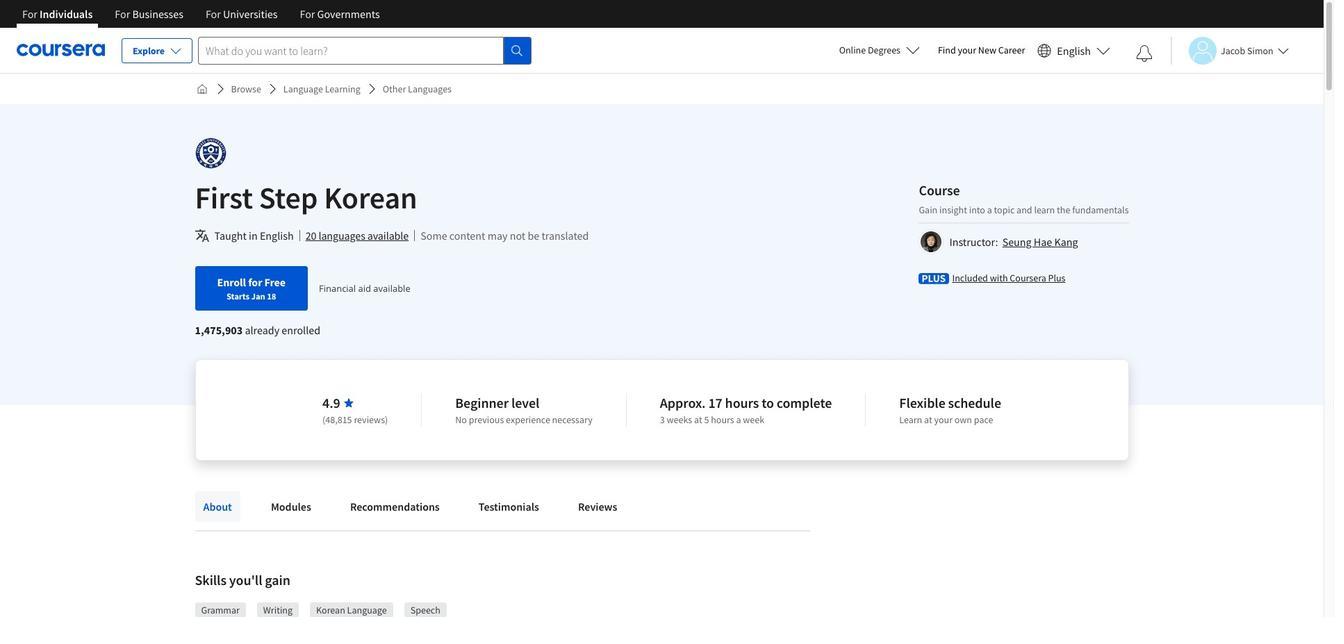 Task type: locate. For each thing, give the bounding box(es) containing it.
approx. 17 hours to complete 3 weeks at 5 hours a week
[[660, 394, 832, 426]]

0 horizontal spatial at
[[694, 414, 702, 426]]

a left the week
[[736, 414, 741, 426]]

available
[[368, 229, 409, 243], [374, 282, 411, 295]]

find your new career
[[938, 44, 1025, 56]]

available right aid
[[374, 282, 411, 295]]

for left governments
[[300, 7, 315, 21]]

taught
[[214, 229, 247, 243]]

some content may not be translated
[[421, 229, 589, 243]]

first
[[195, 179, 253, 217]]

for left individuals
[[22, 7, 37, 21]]

for left "businesses"
[[115, 7, 130, 21]]

2 for from the left
[[115, 7, 130, 21]]

available left some
[[368, 229, 409, 243]]

available inside button
[[368, 229, 409, 243]]

governments
[[317, 7, 380, 21]]

find
[[938, 44, 956, 56]]

level
[[512, 394, 540, 411]]

korean right writing
[[316, 604, 345, 617]]

weeks
[[667, 414, 692, 426]]

0 vertical spatial a
[[988, 203, 992, 216]]

a right into
[[988, 203, 992, 216]]

jacob simon
[[1221, 44, 1274, 57]]

financial aid available
[[319, 282, 411, 295]]

some
[[421, 229, 447, 243]]

(48,815 reviews)
[[323, 414, 388, 426]]

other languages link
[[377, 76, 457, 101]]

language left learning
[[284, 83, 323, 95]]

0 vertical spatial available
[[368, 229, 409, 243]]

english right career
[[1057, 43, 1091, 57]]

recommendations
[[350, 500, 440, 514]]

into
[[969, 203, 986, 216]]

step
[[259, 179, 318, 217]]

1 at from the left
[[694, 414, 702, 426]]

1 vertical spatial a
[[736, 414, 741, 426]]

1 horizontal spatial language
[[347, 604, 387, 617]]

individuals
[[40, 7, 93, 21]]

hours up the week
[[725, 394, 759, 411]]

0 horizontal spatial a
[[736, 414, 741, 426]]

1,475,903
[[195, 323, 243, 337]]

20 languages available button
[[306, 227, 409, 244]]

for left universities
[[206, 7, 221, 21]]

coursera plus image
[[919, 273, 950, 284]]

previous
[[469, 414, 504, 426]]

reviews)
[[354, 414, 388, 426]]

languages
[[319, 229, 365, 243]]

0 vertical spatial hours
[[725, 394, 759, 411]]

5
[[704, 414, 709, 426]]

for businesses
[[115, 7, 183, 21]]

korean up 20 languages available button
[[324, 179, 417, 217]]

4.9
[[323, 394, 340, 411]]

0 horizontal spatial your
[[935, 414, 953, 426]]

online degrees
[[839, 44, 901, 56]]

course
[[919, 181, 960, 198]]

your left own
[[935, 414, 953, 426]]

reviews link
[[570, 491, 626, 522]]

0 vertical spatial language
[[284, 83, 323, 95]]

insight
[[940, 203, 968, 216]]

speech
[[411, 604, 441, 617]]

None search field
[[198, 36, 532, 64]]

first step korean
[[195, 179, 417, 217]]

english
[[1057, 43, 1091, 57], [260, 229, 294, 243]]

financial
[[319, 282, 356, 295]]

about link
[[195, 491, 240, 522]]

may
[[488, 229, 508, 243]]

korean language
[[316, 604, 387, 617]]

beginner level no previous experience necessary
[[455, 394, 593, 426]]

for for businesses
[[115, 7, 130, 21]]

1 vertical spatial available
[[374, 282, 411, 295]]

seung hae kang link
[[1003, 235, 1079, 248]]

1 horizontal spatial english
[[1057, 43, 1091, 57]]

1 vertical spatial language
[[347, 604, 387, 617]]

english right in
[[260, 229, 294, 243]]

languages
[[408, 83, 452, 95]]

korean
[[324, 179, 417, 217], [316, 604, 345, 617]]

1 horizontal spatial your
[[958, 44, 977, 56]]

0 vertical spatial english
[[1057, 43, 1091, 57]]

businesses
[[132, 7, 183, 21]]

hae
[[1034, 235, 1053, 248]]

enrolled
[[282, 323, 320, 337]]

included
[[953, 271, 988, 284]]

1 horizontal spatial a
[[988, 203, 992, 216]]

to
[[762, 394, 774, 411]]

already
[[245, 323, 280, 337]]

2 at from the left
[[925, 414, 933, 426]]

1 vertical spatial korean
[[316, 604, 345, 617]]

at inside flexible schedule learn at your own pace
[[925, 414, 933, 426]]

language left speech
[[347, 604, 387, 617]]

own
[[955, 414, 972, 426]]

3 for from the left
[[206, 7, 221, 21]]

20
[[306, 229, 317, 243]]

content
[[450, 229, 485, 243]]

hours right 5
[[711, 414, 735, 426]]

your right the 'find'
[[958, 44, 977, 56]]

for individuals
[[22, 7, 93, 21]]

gain
[[265, 571, 290, 589]]

included with coursera plus link
[[953, 271, 1066, 285]]

financial aid available button
[[319, 282, 411, 295]]

experience
[[506, 414, 550, 426]]

1 vertical spatial your
[[935, 414, 953, 426]]

1 for from the left
[[22, 7, 37, 21]]

learn
[[900, 414, 923, 426]]

be
[[528, 229, 540, 243]]

instructor: seung hae kang
[[950, 235, 1079, 248]]

0 vertical spatial your
[[958, 44, 977, 56]]

at right learn
[[925, 414, 933, 426]]

0 horizontal spatial english
[[260, 229, 294, 243]]

language learning
[[284, 83, 361, 95]]

20 languages available
[[306, 229, 409, 243]]

skills you'll gain
[[195, 571, 290, 589]]

modules
[[271, 500, 311, 514]]

1 horizontal spatial at
[[925, 414, 933, 426]]

at inside the approx. 17 hours to complete 3 weeks at 5 hours a week
[[694, 414, 702, 426]]

free
[[264, 275, 286, 289]]

jacob simon button
[[1171, 36, 1289, 64]]

4 for from the left
[[300, 7, 315, 21]]

your
[[958, 44, 977, 56], [935, 414, 953, 426]]

at left 5
[[694, 414, 702, 426]]

language learning link
[[278, 76, 366, 101]]



Task type: vqa. For each thing, say whether or not it's contained in the screenshot.
Jacob Simon "POPUP BUTTON" at the right top
yes



Task type: describe. For each thing, give the bounding box(es) containing it.
reviews
[[578, 500, 618, 514]]

for for individuals
[[22, 7, 37, 21]]

available for 20 languages available
[[368, 229, 409, 243]]

kang
[[1055, 235, 1079, 248]]

testimonials link
[[470, 491, 548, 522]]

aid
[[358, 282, 371, 295]]

no
[[455, 414, 467, 426]]

coursera
[[1010, 271, 1047, 284]]

other
[[383, 83, 406, 95]]

about
[[203, 500, 232, 514]]

writing
[[263, 604, 293, 617]]

1,475,903 already enrolled
[[195, 323, 320, 337]]

a inside the approx. 17 hours to complete 3 weeks at 5 hours a week
[[736, 414, 741, 426]]

enroll for free starts jan 18
[[217, 275, 286, 302]]

for for governments
[[300, 7, 315, 21]]

18
[[267, 291, 276, 302]]

universities
[[223, 7, 278, 21]]

0 vertical spatial korean
[[324, 179, 417, 217]]

0 horizontal spatial language
[[284, 83, 323, 95]]

testimonials
[[479, 500, 539, 514]]

jacob
[[1221, 44, 1246, 57]]

3
[[660, 414, 665, 426]]

fundamentals
[[1073, 203, 1129, 216]]

explore button
[[122, 38, 193, 63]]

browse link
[[226, 76, 267, 101]]

topic
[[994, 203, 1015, 216]]

flexible
[[900, 394, 946, 411]]

your inside flexible schedule learn at your own pace
[[935, 414, 953, 426]]

modules link
[[263, 491, 320, 522]]

explore
[[133, 44, 165, 57]]

learning
[[325, 83, 361, 95]]

skills
[[195, 571, 227, 589]]

degrees
[[868, 44, 901, 56]]

flexible schedule learn at your own pace
[[900, 394, 1002, 426]]

recommendations link
[[342, 491, 448, 522]]

for
[[248, 275, 262, 289]]

for governments
[[300, 7, 380, 21]]

complete
[[777, 394, 832, 411]]

and
[[1017, 203, 1033, 216]]

you'll
[[229, 571, 262, 589]]

for for universities
[[206, 7, 221, 21]]

What do you want to learn? text field
[[198, 36, 504, 64]]

seung hae kang image
[[921, 231, 942, 252]]

simon
[[1248, 44, 1274, 57]]

browse
[[231, 83, 261, 95]]

course gain insight into a topic and learn the fundamentals
[[919, 181, 1129, 216]]

other languages
[[383, 83, 452, 95]]

schedule
[[949, 394, 1002, 411]]

career
[[999, 44, 1025, 56]]

17
[[709, 394, 723, 411]]

translated
[[542, 229, 589, 243]]

pace
[[974, 414, 994, 426]]

show notifications image
[[1136, 45, 1153, 62]]

yonsei university image
[[195, 138, 226, 169]]

home image
[[196, 83, 207, 95]]

a inside course gain insight into a topic and learn the fundamentals
[[988, 203, 992, 216]]

in
[[249, 229, 258, 243]]

the
[[1057, 203, 1071, 216]]

taught in english
[[214, 229, 294, 243]]

approx.
[[660, 394, 706, 411]]

plus
[[1049, 271, 1066, 284]]

for universities
[[206, 7, 278, 21]]

coursera image
[[17, 39, 105, 61]]

find your new career link
[[931, 42, 1032, 59]]

1 vertical spatial english
[[260, 229, 294, 243]]

english inside button
[[1057, 43, 1091, 57]]

english button
[[1032, 28, 1116, 73]]

learn
[[1035, 203, 1055, 216]]

banner navigation
[[11, 0, 391, 38]]

available for financial aid available
[[374, 282, 411, 295]]

(48,815
[[323, 414, 352, 426]]

week
[[743, 414, 765, 426]]

gain
[[919, 203, 938, 216]]

included with coursera plus
[[953, 271, 1066, 284]]

not
[[510, 229, 526, 243]]

enroll
[[217, 275, 246, 289]]

1 vertical spatial hours
[[711, 414, 735, 426]]

grammar
[[201, 604, 240, 617]]

new
[[979, 44, 997, 56]]



